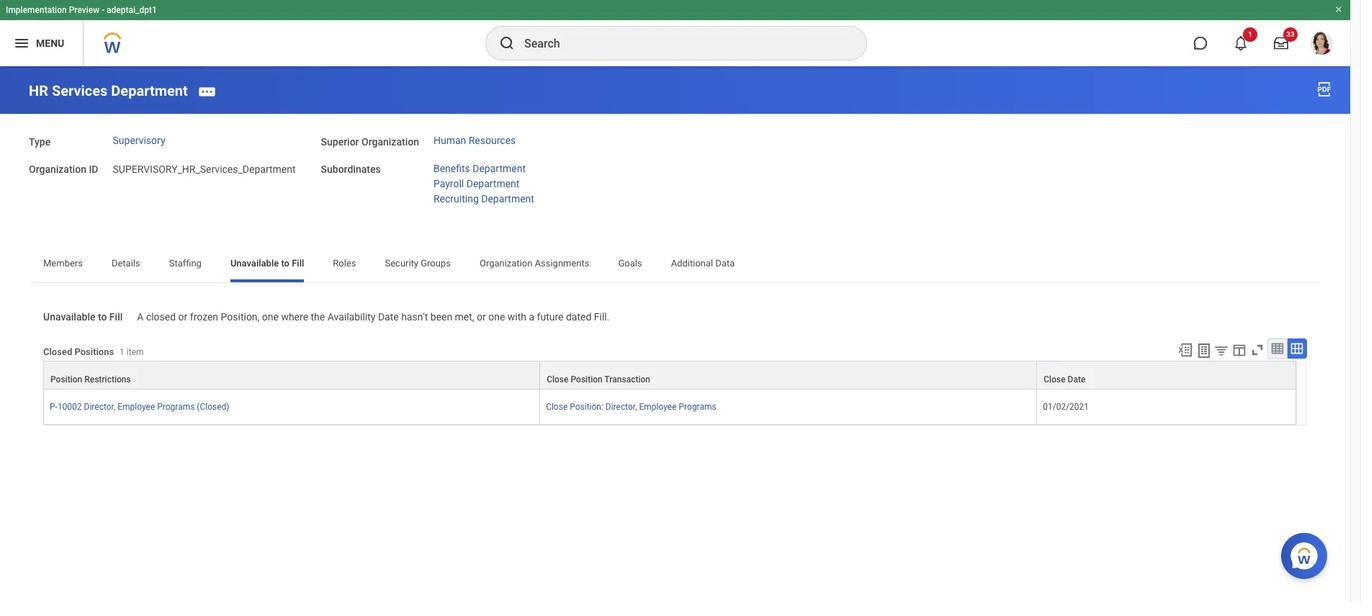 Task type: describe. For each thing, give the bounding box(es) containing it.
future
[[537, 312, 564, 323]]

menu button
[[0, 20, 83, 66]]

table image
[[1271, 342, 1285, 356]]

organization for organization id
[[29, 164, 86, 175]]

item
[[127, 347, 144, 357]]

director, for position:
[[606, 402, 637, 412]]

adeptai_dpt1
[[107, 5, 157, 15]]

close environment banner image
[[1335, 5, 1343, 14]]

to inside tab list
[[281, 258, 290, 269]]

close position: director, employee programs link
[[546, 399, 716, 412]]

close for close date
[[1044, 375, 1066, 385]]

unavailable to fill inside tab list
[[230, 258, 304, 269]]

resources
[[469, 135, 516, 146]]

profile logan mcneil image
[[1310, 32, 1333, 58]]

members
[[43, 258, 83, 269]]

close date
[[1044, 375, 1086, 385]]

menu banner
[[0, 0, 1351, 66]]

recruiting department
[[434, 193, 534, 205]]

(closed)
[[197, 402, 229, 412]]

supervisory_hr_services_department
[[113, 164, 296, 175]]

inbox large image
[[1274, 36, 1289, 50]]

1 inside closed positions 1 item
[[120, 347, 125, 357]]

a
[[137, 312, 144, 323]]

p-10002 director, employee programs (closed)
[[50, 402, 229, 412]]

department up supervisory at the top of page
[[111, 82, 188, 99]]

close position: director, employee programs
[[546, 402, 716, 412]]

id
[[89, 164, 98, 175]]

details
[[112, 258, 140, 269]]

a
[[529, 312, 535, 323]]

0 horizontal spatial unavailable
[[43, 312, 95, 323]]

recruiting
[[434, 193, 479, 205]]

fullscreen image
[[1250, 342, 1266, 358]]

close position transaction
[[547, 375, 650, 385]]

the
[[311, 312, 325, 323]]

been
[[431, 312, 452, 323]]

close position transaction button
[[540, 362, 1037, 389]]

type
[[29, 136, 51, 147]]

1 one from the left
[[262, 312, 279, 323]]

1 inside "button"
[[1248, 30, 1253, 38]]

1 button
[[1225, 27, 1258, 59]]

positions
[[75, 346, 114, 357]]

close for close position transaction
[[547, 375, 569, 385]]

groups
[[421, 258, 451, 269]]

implementation
[[6, 5, 67, 15]]

date inside popup button
[[1068, 375, 1086, 385]]

superior organization
[[321, 136, 419, 147]]

hasn't
[[401, 312, 428, 323]]

1 horizontal spatial unavailable
[[230, 258, 279, 269]]

toolbar inside hr services department main content
[[1171, 339, 1307, 361]]

2 position from the left
[[571, 375, 603, 385]]

1 vertical spatial unavailable to fill
[[43, 312, 123, 323]]

supervisory link
[[113, 135, 165, 146]]

restrictions
[[84, 375, 131, 385]]

33
[[1287, 30, 1295, 38]]

notifications large image
[[1234, 36, 1248, 50]]

services
[[52, 82, 108, 99]]

department for recruiting
[[481, 193, 534, 205]]

recruiting department link
[[434, 193, 534, 205]]

position:
[[570, 402, 604, 412]]

frozen
[[190, 312, 218, 323]]

01/02/2021
[[1043, 402, 1089, 412]]

where
[[281, 312, 308, 323]]

implementation preview -   adeptai_dpt1
[[6, 5, 157, 15]]

row containing p-10002 director, employee programs (closed)
[[43, 390, 1297, 425]]

human
[[434, 135, 466, 146]]

payroll
[[434, 178, 464, 189]]

benefits
[[434, 163, 470, 174]]

security groups
[[385, 258, 451, 269]]

supervisory
[[113, 135, 165, 146]]

additional
[[671, 258, 713, 269]]

0 horizontal spatial fill
[[109, 312, 123, 323]]

position restrictions button
[[44, 362, 540, 389]]

payroll department link
[[434, 178, 520, 189]]

hr
[[29, 82, 48, 99]]



Task type: vqa. For each thing, say whether or not it's contained in the screenshot.
Transformation Import 'icon'
no



Task type: locate. For each thing, give the bounding box(es) containing it.
1 horizontal spatial 1
[[1248, 30, 1253, 38]]

1 horizontal spatial to
[[281, 258, 290, 269]]

1 vertical spatial unavailable
[[43, 312, 95, 323]]

toolbar
[[1171, 339, 1307, 361]]

1 horizontal spatial organization
[[362, 136, 419, 147]]

organization down type
[[29, 164, 86, 175]]

fill.
[[594, 312, 610, 323]]

2 director, from the left
[[606, 402, 637, 412]]

roles
[[333, 258, 356, 269]]

unavailable to fill up position,
[[230, 258, 304, 269]]

transaction
[[605, 375, 650, 385]]

subordinates
[[321, 164, 381, 175]]

0 horizontal spatial unavailable to fill
[[43, 312, 123, 323]]

1 vertical spatial date
[[1068, 375, 1086, 385]]

0 horizontal spatial employee
[[118, 402, 155, 412]]

close date button
[[1037, 362, 1296, 389]]

p-
[[50, 402, 58, 412]]

benefits department link
[[434, 163, 526, 174]]

click to view/edit grid preferences image
[[1232, 342, 1248, 358]]

export to worksheets image
[[1196, 342, 1213, 360]]

2 one from the left
[[489, 312, 505, 323]]

1 left item
[[120, 347, 125, 357]]

assignments
[[535, 258, 590, 269]]

justify image
[[13, 35, 30, 52]]

employee for 10002
[[118, 402, 155, 412]]

export to excel image
[[1178, 342, 1194, 358]]

10002
[[58, 402, 82, 412]]

human resources link
[[434, 135, 516, 146]]

closed
[[146, 312, 176, 323]]

department for benefits
[[473, 163, 526, 174]]

hr services department link
[[29, 82, 188, 99]]

items selected list
[[434, 163, 559, 205]]

goals
[[618, 258, 642, 269]]

1 horizontal spatial employee
[[639, 402, 677, 412]]

to
[[281, 258, 290, 269], [98, 312, 107, 323]]

0 horizontal spatial organization
[[29, 164, 86, 175]]

organization
[[362, 136, 419, 147], [29, 164, 86, 175], [480, 258, 533, 269]]

2 or from the left
[[477, 312, 486, 323]]

security
[[385, 258, 419, 269]]

department
[[111, 82, 188, 99], [473, 163, 526, 174], [467, 178, 520, 189], [481, 193, 534, 205]]

0 vertical spatial organization
[[362, 136, 419, 147]]

1 horizontal spatial one
[[489, 312, 505, 323]]

1 horizontal spatial or
[[477, 312, 486, 323]]

1 employee from the left
[[118, 402, 155, 412]]

closed positions 1 item
[[43, 346, 144, 357]]

fill left "a"
[[109, 312, 123, 323]]

programs inside p-10002 director, employee programs (closed) link
[[157, 402, 195, 412]]

programs inside close position: director, employee programs link
[[679, 402, 716, 412]]

close inside popup button
[[547, 375, 569, 385]]

employee for position:
[[639, 402, 677, 412]]

staffing
[[169, 258, 202, 269]]

tab list containing members
[[29, 248, 1322, 283]]

menu
[[36, 37, 64, 49]]

one
[[262, 312, 279, 323], [489, 312, 505, 323]]

expand table image
[[1290, 342, 1304, 356]]

position restrictions
[[50, 375, 131, 385]]

search image
[[498, 35, 516, 52]]

dated
[[566, 312, 592, 323]]

director, down restrictions
[[84, 402, 115, 412]]

2 row from the top
[[43, 390, 1297, 425]]

department down payroll department link
[[481, 193, 534, 205]]

unavailable up position,
[[230, 258, 279, 269]]

department for payroll
[[467, 178, 520, 189]]

benefits department
[[434, 163, 526, 174]]

director, for 10002
[[84, 402, 115, 412]]

close for close position: director, employee programs
[[546, 402, 568, 412]]

0 horizontal spatial one
[[262, 312, 279, 323]]

1 horizontal spatial fill
[[292, 258, 304, 269]]

1 or from the left
[[178, 312, 188, 323]]

1 programs from the left
[[157, 402, 195, 412]]

payroll department
[[434, 178, 520, 189]]

close up 01/02/2021
[[1044, 375, 1066, 385]]

availability
[[328, 312, 376, 323]]

close left position:
[[546, 402, 568, 412]]

date inside unavailable to fill element
[[378, 312, 399, 323]]

close
[[547, 375, 569, 385], [1044, 375, 1066, 385], [546, 402, 568, 412]]

director,
[[84, 402, 115, 412], [606, 402, 637, 412]]

1 right notifications large icon
[[1248, 30, 1253, 38]]

unavailable to fill
[[230, 258, 304, 269], [43, 312, 123, 323]]

to up where
[[281, 258, 290, 269]]

2 vertical spatial organization
[[480, 258, 533, 269]]

organization for organization assignments
[[480, 258, 533, 269]]

1 vertical spatial to
[[98, 312, 107, 323]]

human resources
[[434, 135, 516, 146]]

0 vertical spatial unavailable to fill
[[230, 258, 304, 269]]

1 vertical spatial 1
[[120, 347, 125, 357]]

position
[[50, 375, 82, 385], [571, 375, 603, 385]]

to up positions
[[98, 312, 107, 323]]

0 horizontal spatial 1
[[120, 347, 125, 357]]

select to filter grid data image
[[1214, 343, 1230, 358]]

1 horizontal spatial date
[[1068, 375, 1086, 385]]

department up recruiting department
[[467, 178, 520, 189]]

position up 10002
[[50, 375, 82, 385]]

department up payroll department
[[473, 163, 526, 174]]

hr services department
[[29, 82, 188, 99]]

0 vertical spatial date
[[378, 312, 399, 323]]

2 horizontal spatial organization
[[480, 258, 533, 269]]

director, down transaction
[[606, 402, 637, 412]]

position,
[[221, 312, 260, 323]]

-
[[102, 5, 105, 15]]

1
[[1248, 30, 1253, 38], [120, 347, 125, 357]]

or right "met,"
[[477, 312, 486, 323]]

fill left roles
[[292, 258, 304, 269]]

organization up subordinates
[[362, 136, 419, 147]]

employee down restrictions
[[118, 402, 155, 412]]

one left where
[[262, 312, 279, 323]]

row
[[43, 361, 1297, 390], [43, 390, 1297, 425]]

1 vertical spatial fill
[[109, 312, 123, 323]]

employee
[[118, 402, 155, 412], [639, 402, 677, 412]]

met,
[[455, 312, 474, 323]]

1 horizontal spatial director,
[[606, 402, 637, 412]]

1 vertical spatial organization
[[29, 164, 86, 175]]

unavailable to fill up closed positions 1 item
[[43, 312, 123, 323]]

unavailable
[[230, 258, 279, 269], [43, 312, 95, 323]]

date up 01/02/2021
[[1068, 375, 1086, 385]]

row containing position restrictions
[[43, 361, 1297, 390]]

unavailable to fill element
[[137, 303, 610, 324]]

unavailable up closed
[[43, 312, 95, 323]]

0 vertical spatial 1
[[1248, 30, 1253, 38]]

preview
[[69, 5, 100, 15]]

with
[[508, 312, 527, 323]]

p-10002 director, employee programs (closed) link
[[50, 399, 229, 412]]

close down "future"
[[547, 375, 569, 385]]

additional data
[[671, 258, 735, 269]]

programs for p-10002 director, employee programs (closed)
[[157, 402, 195, 412]]

1 position from the left
[[50, 375, 82, 385]]

0 horizontal spatial programs
[[157, 402, 195, 412]]

or left frozen
[[178, 312, 188, 323]]

organization id
[[29, 164, 98, 175]]

tab list inside hr services department main content
[[29, 248, 1322, 283]]

one left with
[[489, 312, 505, 323]]

1 horizontal spatial programs
[[679, 402, 716, 412]]

0 vertical spatial fill
[[292, 258, 304, 269]]

tab list
[[29, 248, 1322, 283]]

fill
[[292, 258, 304, 269], [109, 312, 123, 323]]

date left hasn't
[[378, 312, 399, 323]]

1 horizontal spatial unavailable to fill
[[230, 258, 304, 269]]

programs
[[157, 402, 195, 412], [679, 402, 716, 412]]

fill inside tab list
[[292, 258, 304, 269]]

organization assignments
[[480, 258, 590, 269]]

a closed or frozen position, one where the availability date hasn't been met, or one with a future dated fill.
[[137, 312, 610, 323]]

view printable version (pdf) image
[[1316, 81, 1333, 98]]

data
[[716, 258, 735, 269]]

0 vertical spatial to
[[281, 258, 290, 269]]

0 vertical spatial unavailable
[[230, 258, 279, 269]]

superior
[[321, 136, 359, 147]]

organization up with
[[480, 258, 533, 269]]

row up close position: director, employee programs link
[[43, 361, 1297, 390]]

employee down transaction
[[639, 402, 677, 412]]

0 horizontal spatial to
[[98, 312, 107, 323]]

row down transaction
[[43, 390, 1297, 425]]

2 employee from the left
[[639, 402, 677, 412]]

0 horizontal spatial director,
[[84, 402, 115, 412]]

1 director, from the left
[[84, 402, 115, 412]]

closed
[[43, 346, 72, 357]]

or
[[178, 312, 188, 323], [477, 312, 486, 323]]

date
[[378, 312, 399, 323], [1068, 375, 1086, 385]]

0 horizontal spatial or
[[178, 312, 188, 323]]

2 programs from the left
[[679, 402, 716, 412]]

position up position:
[[571, 375, 603, 385]]

1 horizontal spatial position
[[571, 375, 603, 385]]

0 horizontal spatial date
[[378, 312, 399, 323]]

0 horizontal spatial position
[[50, 375, 82, 385]]

programs for close position: director, employee programs
[[679, 402, 716, 412]]

Search Workday  search field
[[524, 27, 837, 59]]

1 row from the top
[[43, 361, 1297, 390]]

33 button
[[1266, 27, 1298, 59]]

close inside popup button
[[1044, 375, 1066, 385]]

hr services department main content
[[0, 66, 1351, 491]]



